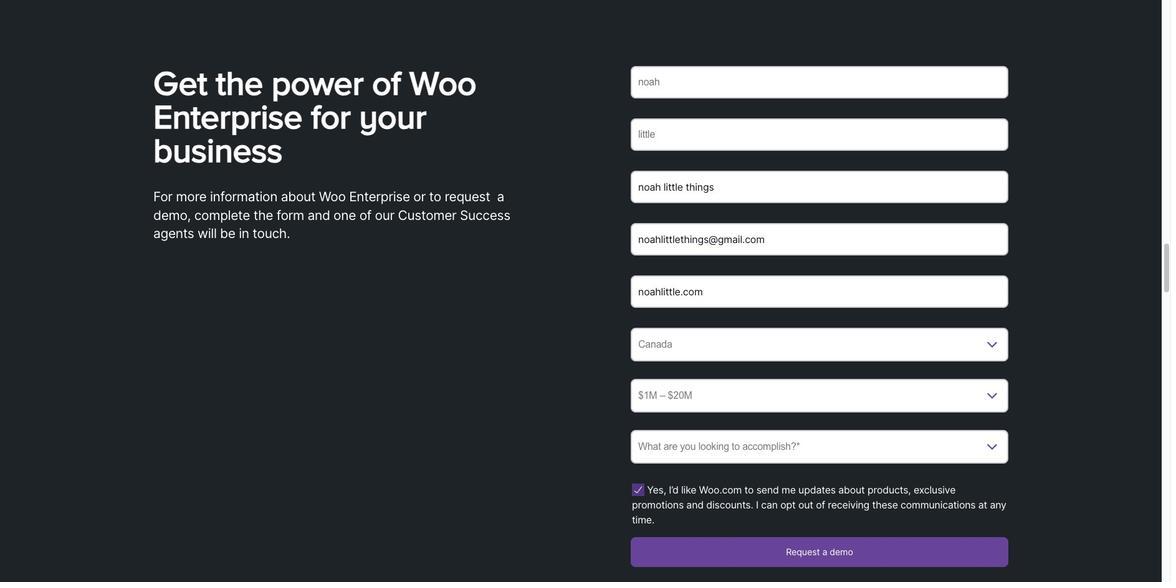 Task type: locate. For each thing, give the bounding box(es) containing it.
to inside for more information about woo enterprise or to request  a demo, complete the form and one of our customer success agents will be in touch.
[[429, 189, 441, 205]]

1 vertical spatial and
[[687, 499, 704, 511]]

0 vertical spatial of
[[372, 64, 401, 102]]

0 horizontal spatial enterprise
[[153, 97, 303, 135]]

any
[[990, 499, 1007, 511]]

more
[[176, 189, 207, 205]]

enterprise for request
[[349, 189, 410, 205]]

and inside for more information about woo enterprise or to request  a demo, complete the form and one of our customer success agents will be in touch.
[[308, 208, 330, 223]]

i
[[756, 499, 759, 511]]

agents
[[153, 226, 194, 241]]

for
[[153, 189, 173, 205]]

1 vertical spatial enterprise
[[349, 189, 410, 205]]

0 horizontal spatial to
[[429, 189, 441, 205]]

1 vertical spatial about
[[839, 484, 865, 496]]

0 vertical spatial about
[[281, 189, 316, 205]]

None submit
[[631, 538, 1009, 567]]

woo for of
[[409, 64, 477, 102]]

or
[[414, 189, 426, 205]]

to
[[429, 189, 441, 205], [745, 484, 754, 496]]

First name* text field
[[631, 66, 1009, 99]]

enterprise
[[153, 97, 303, 135], [349, 189, 410, 205]]

2 vertical spatial of
[[816, 499, 826, 511]]

receiving
[[828, 499, 870, 511]]

about up receiving
[[839, 484, 865, 496]]

enterprise inside get the power of woo enterprise for your business
[[153, 97, 303, 135]]

enterprise inside for more information about woo enterprise or to request  a demo, complete the form and one of our customer success agents will be in touch.
[[349, 189, 410, 205]]

1 horizontal spatial about
[[839, 484, 865, 496]]

at
[[979, 499, 988, 511]]

1 horizontal spatial to
[[745, 484, 754, 496]]

0 vertical spatial to
[[429, 189, 441, 205]]

the right get
[[216, 64, 263, 102]]

and
[[308, 208, 330, 223], [687, 499, 704, 511]]

Last name* text field
[[631, 119, 1009, 151]]

0 vertical spatial and
[[308, 208, 330, 223]]

about
[[281, 189, 316, 205], [839, 484, 865, 496]]

these
[[873, 499, 898, 511]]

and down like
[[687, 499, 704, 511]]

Business URL* text field
[[631, 276, 1009, 308]]

woo inside get the power of woo enterprise for your business
[[409, 64, 477, 102]]

about up the form
[[281, 189, 316, 205]]

1 vertical spatial woo
[[319, 189, 346, 205]]

out
[[799, 499, 814, 511]]

opt
[[781, 499, 796, 511]]

form
[[277, 208, 304, 223]]

to right or
[[429, 189, 441, 205]]

0 horizontal spatial and
[[308, 208, 330, 223]]

1 horizontal spatial woo
[[409, 64, 477, 102]]

can
[[761, 499, 778, 511]]

our
[[375, 208, 395, 223]]

0 horizontal spatial woo
[[319, 189, 346, 205]]

1 vertical spatial the
[[254, 208, 273, 223]]

Company name* text field
[[631, 171, 1009, 203]]

1 vertical spatial of
[[360, 208, 372, 223]]

woo
[[409, 64, 477, 102], [319, 189, 346, 205]]

0 vertical spatial enterprise
[[153, 97, 303, 135]]

Business email address* text field
[[631, 223, 1009, 256]]

enterprise for business
[[153, 97, 303, 135]]

0 vertical spatial woo
[[409, 64, 477, 102]]

1 vertical spatial to
[[745, 484, 754, 496]]

for
[[311, 97, 351, 135]]

the inside get the power of woo enterprise for your business
[[216, 64, 263, 102]]

0 vertical spatial the
[[216, 64, 263, 102]]

of
[[372, 64, 401, 102], [360, 208, 372, 223], [816, 499, 826, 511]]

of inside for more information about woo enterprise or to request  a demo, complete the form and one of our customer success agents will be in touch.
[[360, 208, 372, 223]]

success
[[460, 208, 511, 223]]

products,
[[868, 484, 911, 496]]

like
[[681, 484, 697, 496]]

to left send
[[745, 484, 754, 496]]

and left 'one'
[[308, 208, 330, 223]]

1 horizontal spatial enterprise
[[349, 189, 410, 205]]

the
[[216, 64, 263, 102], [254, 208, 273, 223]]

woo inside for more information about woo enterprise or to request  a demo, complete the form and one of our customer success agents will be in touch.
[[319, 189, 346, 205]]

and inside yes, i'd like woo.com to send me updates about products, exclusive promotions and discounts. i can opt out of receiving these communications at any time.
[[687, 499, 704, 511]]

the up touch.
[[254, 208, 273, 223]]

to inside yes, i'd like woo.com to send me updates about products, exclusive promotions and discounts. i can opt out of receiving these communications at any time.
[[745, 484, 754, 496]]

0 horizontal spatial about
[[281, 189, 316, 205]]

get
[[153, 64, 207, 102]]

1 horizontal spatial and
[[687, 499, 704, 511]]



Task type: vqa. For each thing, say whether or not it's contained in the screenshot.
"Open account menu" ICON
no



Task type: describe. For each thing, give the bounding box(es) containing it.
discounts.
[[707, 499, 754, 511]]

your
[[359, 97, 427, 135]]

yes, i'd like woo.com to send me updates about products, exclusive promotions and discounts. i can opt out of receiving these communications at any time.
[[632, 484, 1007, 526]]

about inside yes, i'd like woo.com to send me updates about products, exclusive promotions and discounts. i can opt out of receiving these communications at any time.
[[839, 484, 865, 496]]

complete
[[194, 208, 250, 223]]

send
[[757, 484, 779, 496]]

business
[[153, 131, 283, 169]]

exclusive
[[914, 484, 956, 496]]

Yes, I'd like Woo.com to send me updates about products, exclusive promotions and discounts. I can opt out of receiving these communications at any time. checkbox
[[632, 484, 645, 496]]

get the power of woo enterprise for your business
[[153, 64, 477, 169]]

of inside yes, i'd like woo.com to send me updates about products, exclusive promotions and discounts. i can opt out of receiving these communications at any time.
[[816, 499, 826, 511]]

about inside for more information about woo enterprise or to request  a demo, complete the form and one of our customer success agents will be in touch.
[[281, 189, 316, 205]]

in
[[239, 226, 249, 241]]

the inside for more information about woo enterprise or to request  a demo, complete the form and one of our customer success agents will be in touch.
[[254, 208, 273, 223]]

demo,
[[153, 208, 191, 223]]

will
[[198, 226, 217, 241]]

time.
[[632, 514, 655, 526]]

woo for about
[[319, 189, 346, 205]]

request
[[445, 189, 490, 205]]

me
[[782, 484, 796, 496]]

woo.com
[[699, 484, 742, 496]]

updates
[[799, 484, 836, 496]]

power
[[272, 64, 364, 102]]

yes,
[[647, 484, 667, 496]]

communications
[[901, 499, 976, 511]]

information
[[210, 189, 278, 205]]

i'd
[[669, 484, 679, 496]]

be
[[220, 226, 235, 241]]

customer
[[398, 208, 457, 223]]

of inside get the power of woo enterprise for your business
[[372, 64, 401, 102]]

for more information about woo enterprise or to request  a demo, complete the form and one of our customer success agents will be in touch.
[[153, 189, 511, 241]]

one
[[334, 208, 356, 223]]

touch.
[[253, 226, 290, 241]]

promotions
[[632, 499, 684, 511]]



